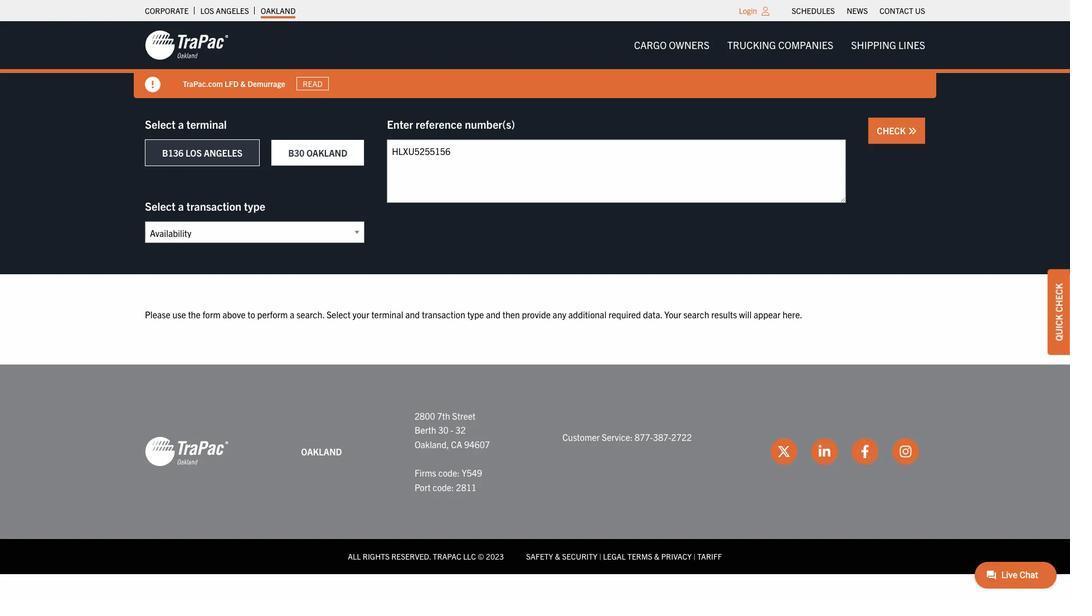 Task type: locate. For each thing, give the bounding box(es) containing it.
0 horizontal spatial solid image
[[145, 77, 161, 93]]

1 horizontal spatial transaction
[[422, 309, 465, 320]]

cargo owners
[[634, 38, 710, 51]]

los
[[200, 6, 214, 16], [186, 147, 202, 158]]

quick
[[1054, 314, 1065, 341]]

menu bar up shipping at the top
[[786, 3, 932, 18]]

search
[[684, 309, 710, 320]]

safety
[[526, 552, 553, 562]]

0 vertical spatial oakland image
[[145, 30, 229, 61]]

rights
[[363, 552, 390, 562]]

1 horizontal spatial &
[[555, 552, 561, 562]]

cargo owners link
[[625, 34, 719, 56]]

use
[[173, 309, 186, 320]]

| left tariff link
[[694, 552, 696, 562]]

a
[[178, 117, 184, 131], [178, 199, 184, 213], [290, 309, 295, 320]]

corporate link
[[145, 3, 189, 18]]

reserved.
[[392, 552, 431, 562]]

select
[[145, 117, 176, 131], [145, 199, 176, 213], [327, 309, 351, 320]]

oakland image inside footer
[[145, 436, 229, 468]]

1 oakland image from the top
[[145, 30, 229, 61]]

1 horizontal spatial |
[[694, 552, 696, 562]]

demurrage
[[248, 78, 285, 88]]

1 | from the left
[[600, 552, 602, 562]]

us
[[916, 6, 926, 16]]

1 horizontal spatial terminal
[[372, 309, 403, 320]]

2 horizontal spatial &
[[655, 552, 660, 562]]

and left then
[[486, 309, 501, 320]]

1 horizontal spatial check
[[1054, 283, 1065, 312]]

1 vertical spatial solid image
[[908, 127, 917, 136]]

check
[[877, 125, 908, 136], [1054, 283, 1065, 312]]

code: up 2811 on the bottom of the page
[[439, 467, 460, 478]]

privacy
[[662, 552, 692, 562]]

trapac.com
[[183, 78, 223, 88]]

0 horizontal spatial transaction
[[187, 199, 242, 213]]

appear
[[754, 309, 781, 320]]

0 vertical spatial check
[[877, 125, 908, 136]]

los right the b136 at left
[[186, 147, 202, 158]]

oakland link
[[261, 3, 296, 18]]

code:
[[439, 467, 460, 478], [433, 482, 454, 493]]

0 horizontal spatial |
[[600, 552, 602, 562]]

0 horizontal spatial terminal
[[187, 117, 227, 131]]

select for select a transaction type
[[145, 199, 176, 213]]

customer
[[563, 432, 600, 443]]

b136
[[162, 147, 184, 158]]

0 vertical spatial type
[[244, 199, 266, 213]]

1 vertical spatial transaction
[[422, 309, 465, 320]]

shipping
[[852, 38, 897, 51]]

1 vertical spatial type
[[468, 309, 484, 320]]

banner
[[0, 21, 1071, 98]]

& right safety
[[555, 552, 561, 562]]

1 vertical spatial select
[[145, 199, 176, 213]]

and right your
[[406, 309, 420, 320]]

oakland,
[[415, 439, 449, 450]]

0 vertical spatial transaction
[[187, 199, 242, 213]]

1 horizontal spatial type
[[468, 309, 484, 320]]

0 vertical spatial code:
[[439, 467, 460, 478]]

2 vertical spatial select
[[327, 309, 351, 320]]

1 horizontal spatial solid image
[[908, 127, 917, 136]]

0 vertical spatial solid image
[[145, 77, 161, 93]]

1 vertical spatial los
[[186, 147, 202, 158]]

login link
[[739, 6, 758, 16]]

2811
[[456, 482, 477, 493]]

|
[[600, 552, 602, 562], [694, 552, 696, 562]]

0 vertical spatial a
[[178, 117, 184, 131]]

legal
[[603, 552, 626, 562]]

0 horizontal spatial &
[[241, 78, 246, 88]]

terminal right your
[[372, 309, 403, 320]]

legal terms & privacy link
[[603, 552, 692, 562]]

2 oakland image from the top
[[145, 436, 229, 468]]

corporate
[[145, 6, 189, 16]]

0 horizontal spatial check
[[877, 125, 908, 136]]

387-
[[653, 432, 672, 443]]

menu bar
[[786, 3, 932, 18], [625, 34, 935, 56]]

angeles
[[216, 6, 249, 16], [204, 147, 243, 158]]

& right the 'terms'
[[655, 552, 660, 562]]

login
[[739, 6, 758, 16]]

0 vertical spatial menu bar
[[786, 3, 932, 18]]

©
[[478, 552, 484, 562]]

solid image inside "check" button
[[908, 127, 917, 136]]

type
[[244, 199, 266, 213], [468, 309, 484, 320]]

a for transaction
[[178, 199, 184, 213]]

angeles down select a terminal
[[204, 147, 243, 158]]

1 vertical spatial menu bar
[[625, 34, 935, 56]]

companies
[[779, 38, 834, 51]]

& right lfd
[[241, 78, 246, 88]]

1 vertical spatial code:
[[433, 482, 454, 493]]

your
[[665, 309, 682, 320]]

trapac.com lfd & demurrage
[[183, 78, 285, 88]]

2 vertical spatial a
[[290, 309, 295, 320]]

select down the b136 at left
[[145, 199, 176, 213]]

will
[[740, 309, 752, 320]]

and
[[406, 309, 420, 320], [486, 309, 501, 320]]

reference
[[416, 117, 462, 131]]

a down the b136 at left
[[178, 199, 184, 213]]

provide
[[522, 309, 551, 320]]

&
[[241, 78, 246, 88], [555, 552, 561, 562], [655, 552, 660, 562]]

select a terminal
[[145, 117, 227, 131]]

1 horizontal spatial and
[[486, 309, 501, 320]]

oakland image
[[145, 30, 229, 61], [145, 436, 229, 468]]

enter reference number(s)
[[387, 117, 515, 131]]

menu bar containing cargo owners
[[625, 34, 935, 56]]

solid image
[[145, 77, 161, 93], [908, 127, 917, 136]]

to
[[248, 309, 255, 320]]

los right the corporate link
[[200, 6, 214, 16]]

perform
[[257, 309, 288, 320]]

0 vertical spatial los
[[200, 6, 214, 16]]

b30
[[288, 147, 305, 158]]

menu bar down light image
[[625, 34, 935, 56]]

y549
[[462, 467, 482, 478]]

0 vertical spatial select
[[145, 117, 176, 131]]

shipping lines link
[[843, 34, 935, 56]]

data.
[[643, 309, 663, 320]]

terminal up b136 los angeles in the left of the page
[[187, 117, 227, 131]]

0 vertical spatial terminal
[[187, 117, 227, 131]]

oakland image inside banner
[[145, 30, 229, 61]]

0 horizontal spatial and
[[406, 309, 420, 320]]

1 vertical spatial oakland
[[307, 147, 348, 158]]

los angeles
[[200, 6, 249, 16]]

tariff link
[[698, 552, 723, 562]]

select left your
[[327, 309, 351, 320]]

code: right port
[[433, 482, 454, 493]]

877-
[[635, 432, 653, 443]]

1 vertical spatial check
[[1054, 283, 1065, 312]]

please
[[145, 309, 171, 320]]

30
[[438, 424, 449, 436]]

| left legal
[[600, 552, 602, 562]]

check button
[[869, 118, 926, 144]]

1 vertical spatial oakland image
[[145, 436, 229, 468]]

quick check link
[[1048, 269, 1071, 355]]

check inside button
[[877, 125, 908, 136]]

1 vertical spatial a
[[178, 199, 184, 213]]

cargo
[[634, 38, 667, 51]]

a left search.
[[290, 309, 295, 320]]

a up the b136 at left
[[178, 117, 184, 131]]

angeles left oakland "link"
[[216, 6, 249, 16]]

contact
[[880, 6, 914, 16]]

above
[[223, 309, 246, 320]]

footer
[[0, 364, 1071, 574]]

select up the b136 at left
[[145, 117, 176, 131]]



Task type: vqa. For each thing, say whether or not it's contained in the screenshot.
terminal to the left
yes



Task type: describe. For each thing, give the bounding box(es) containing it.
banner containing cargo owners
[[0, 21, 1071, 98]]

menu bar containing schedules
[[786, 3, 932, 18]]

safety & security | legal terms & privacy | tariff
[[526, 552, 723, 562]]

oakland image for footer containing 2800 7th street
[[145, 436, 229, 468]]

news link
[[847, 3, 868, 18]]

2 and from the left
[[486, 309, 501, 320]]

94607
[[465, 439, 490, 450]]

quick check
[[1054, 283, 1065, 341]]

Enter reference number(s) text field
[[387, 139, 847, 203]]

2 vertical spatial oakland
[[301, 446, 342, 457]]

light image
[[762, 7, 770, 16]]

trucking
[[728, 38, 776, 51]]

1 vertical spatial angeles
[[204, 147, 243, 158]]

security
[[562, 552, 598, 562]]

your
[[353, 309, 370, 320]]

then
[[503, 309, 520, 320]]

required
[[609, 309, 641, 320]]

a for terminal
[[178, 117, 184, 131]]

port
[[415, 482, 431, 493]]

lines
[[899, 38, 926, 51]]

schedules
[[792, 6, 835, 16]]

search.
[[297, 309, 325, 320]]

solid image inside banner
[[145, 77, 161, 93]]

firms
[[415, 467, 437, 478]]

menu bar inside banner
[[625, 34, 935, 56]]

& inside banner
[[241, 78, 246, 88]]

los angeles link
[[200, 3, 249, 18]]

customer service: 877-387-2722
[[563, 432, 692, 443]]

32
[[456, 424, 466, 436]]

2800
[[415, 410, 435, 421]]

street
[[452, 410, 476, 421]]

here.
[[783, 309, 803, 320]]

form
[[203, 309, 221, 320]]

b30 oakland
[[288, 147, 348, 158]]

select a transaction type
[[145, 199, 266, 213]]

ca
[[451, 439, 463, 450]]

any
[[553, 309, 567, 320]]

service:
[[602, 432, 633, 443]]

all rights reserved. trapac llc © 2023
[[348, 552, 504, 562]]

schedules link
[[792, 3, 835, 18]]

trucking companies
[[728, 38, 834, 51]]

please use the form above to perform a search. select your terminal and transaction type and then provide any additional required data. your search results will appear here.
[[145, 309, 803, 320]]

0 horizontal spatial type
[[244, 199, 266, 213]]

safety & security link
[[526, 552, 598, 562]]

2023
[[486, 552, 504, 562]]

the
[[188, 309, 201, 320]]

results
[[712, 309, 737, 320]]

read link
[[297, 77, 329, 90]]

trucking companies link
[[719, 34, 843, 56]]

lfd
[[225, 78, 239, 88]]

contact us
[[880, 6, 926, 16]]

oakland image for banner containing cargo owners
[[145, 30, 229, 61]]

berth
[[415, 424, 436, 436]]

0 vertical spatial oakland
[[261, 6, 296, 16]]

0 vertical spatial angeles
[[216, 6, 249, 16]]

terms
[[628, 552, 653, 562]]

los inside los angeles link
[[200, 6, 214, 16]]

2800 7th street berth 30 - 32 oakland, ca 94607
[[415, 410, 490, 450]]

footer containing 2800 7th street
[[0, 364, 1071, 574]]

2 | from the left
[[694, 552, 696, 562]]

select for select a terminal
[[145, 117, 176, 131]]

1 and from the left
[[406, 309, 420, 320]]

shipping lines
[[852, 38, 926, 51]]

tariff
[[698, 552, 723, 562]]

number(s)
[[465, 117, 515, 131]]

2722
[[672, 432, 692, 443]]

trapac
[[433, 552, 462, 562]]

1 vertical spatial terminal
[[372, 309, 403, 320]]

additional
[[569, 309, 607, 320]]

b136 los angeles
[[162, 147, 243, 158]]

news
[[847, 6, 868, 16]]

contact us link
[[880, 3, 926, 18]]

owners
[[669, 38, 710, 51]]

7th
[[437, 410, 450, 421]]

all
[[348, 552, 361, 562]]

llc
[[463, 552, 476, 562]]

firms code:  y549 port code:  2811
[[415, 467, 482, 493]]

-
[[451, 424, 454, 436]]



